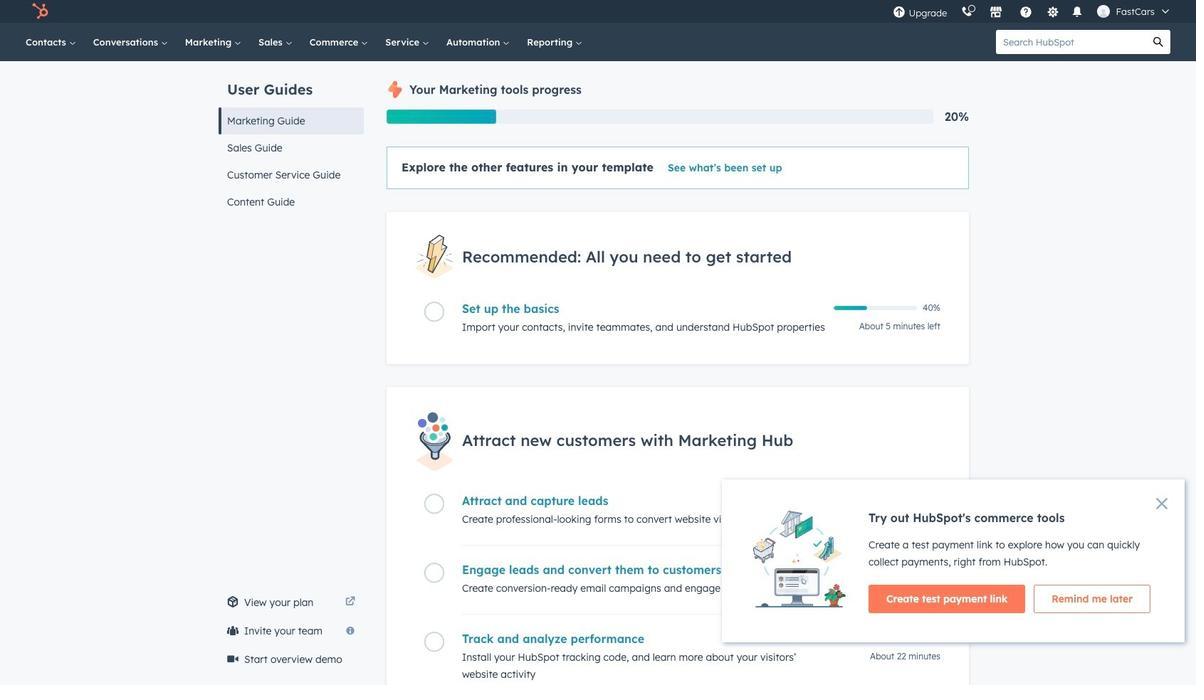 Task type: describe. For each thing, give the bounding box(es) containing it.
[object object] complete progress bar
[[834, 306, 867, 311]]

2 link opens in a new window image from the top
[[345, 598, 355, 608]]



Task type: vqa. For each thing, say whether or not it's contained in the screenshot.
checkbox
no



Task type: locate. For each thing, give the bounding box(es) containing it.
marketplaces image
[[990, 6, 1003, 19]]

close image
[[1157, 499, 1168, 510]]

progress bar
[[387, 110, 496, 124]]

menu
[[886, 0, 1180, 23]]

user guides element
[[219, 61, 364, 216]]

Search HubSpot search field
[[997, 30, 1147, 54]]

link opens in a new window image
[[345, 595, 355, 612], [345, 598, 355, 608]]

1 link opens in a new window image from the top
[[345, 595, 355, 612]]

christina overa image
[[1098, 5, 1111, 18]]



